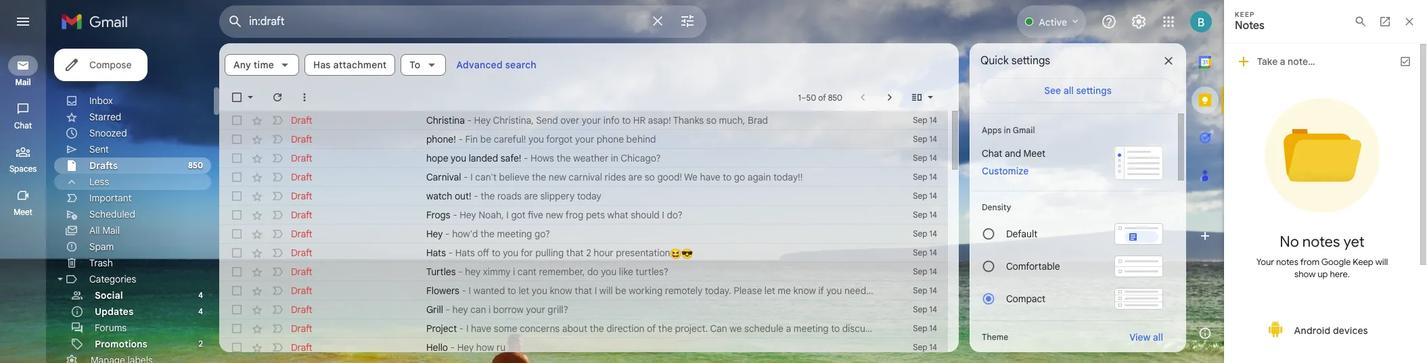 Task type: vqa. For each thing, say whether or not it's contained in the screenshot.
frog
yes



Task type: describe. For each thing, give the bounding box(es) containing it.
- for the
[[446, 228, 450, 240]]

1 horizontal spatial meet
[[1024, 148, 1046, 160]]

chicago?
[[621, 152, 661, 165]]

sep for grill - hey can i borrow your grill?
[[914, 305, 928, 315]]

search in mail image
[[223, 9, 248, 34]]

5 row from the top
[[219, 187, 949, 206]]

draft for frogs - hey noah, i got five new frog pets what should i do?
[[291, 209, 313, 221]]

14 for flowers - i wanted to let you know that i will be working remotely today. please let me know if you need anything from me.
[[930, 286, 938, 296]]

1 horizontal spatial in
[[1004, 125, 1011, 135]]

0 vertical spatial have
[[700, 171, 721, 183]]

2 hats from the left
[[455, 247, 475, 259]]

i for can
[[489, 304, 491, 316]]

comfortable
[[1007, 261, 1061, 273]]

sent
[[89, 144, 109, 156]]

sep for phone! - fin be careful! you forgot your phone behind
[[914, 134, 928, 144]]

watch
[[427, 190, 453, 202]]

14 for hello - hey how ru
[[930, 343, 938, 353]]

can't
[[476, 171, 497, 183]]

- for be
[[459, 133, 463, 146]]

we
[[730, 323, 742, 335]]

careful!
[[494, 133, 526, 146]]

8 row from the top
[[219, 244, 949, 263]]

christina
[[427, 114, 465, 127]]

pets
[[586, 209, 605, 221]]

hows
[[531, 152, 554, 165]]

- for noah,
[[453, 209, 457, 221]]

apps
[[982, 125, 1002, 135]]

12 row from the top
[[219, 320, 949, 339]]

spaces
[[9, 164, 37, 174]]

1 vertical spatial that
[[575, 285, 592, 297]]

frogs
[[427, 209, 451, 221]]

refresh image
[[271, 91, 284, 104]]

4 row from the top
[[219, 168, 949, 187]]

2 know from the left
[[794, 285, 816, 297]]

draft for turtles - hey ximmy i cant remember, do you like turtles?
[[291, 266, 313, 278]]

sep 14 for christina - hey christina, send over your info to hr asap! thanks so much, brad
[[914, 115, 938, 125]]

- for how
[[451, 342, 455, 354]]

- hats off to you for pulling that 2 hour presentation
[[446, 247, 671, 259]]

1 horizontal spatial meeting
[[794, 323, 829, 335]]

i left wanted
[[469, 285, 471, 297]]

borrow
[[493, 304, 524, 316]]

settings image
[[1131, 14, 1148, 30]]

i left got
[[507, 209, 509, 221]]

- up "turtles" at the left bottom
[[449, 247, 453, 259]]

ru
[[497, 342, 506, 354]]

turtles?
[[636, 266, 669, 278]]

hey for hey christina, send over your info to hr asap! thanks so much, brad
[[474, 114, 491, 127]]

hey for hey ximmy i cant remember, do you like turtles?
[[465, 266, 481, 278]]

1 vertical spatial mail
[[102, 225, 120, 237]]

snoozed
[[89, 127, 127, 139]]

quick settings element
[[981, 54, 1051, 79]]

if
[[819, 285, 825, 297]]

grill?
[[548, 304, 569, 316]]

project - i have some concerns about the direction of the project. can we schedule a meeting to discuss further?
[[427, 323, 913, 335]]

starred
[[89, 111, 121, 123]]

14 for christina - hey christina, send over your info to hr asap! thanks so much, brad
[[930, 115, 938, 125]]

1 vertical spatial 850
[[188, 160, 203, 171]]

your for info
[[582, 114, 601, 127]]

a
[[786, 323, 792, 335]]

draft for flowers - i wanted to let you know that i will be working remotely today. please let me know if you need anything from me.
[[291, 285, 313, 297]]

apps in gmail
[[982, 125, 1036, 135]]

any time button
[[225, 54, 299, 76]]

to right "off"
[[492, 247, 501, 259]]

attachment
[[333, 59, 387, 71]]

frog
[[566, 209, 584, 221]]

christina,
[[493, 114, 534, 127]]

me.
[[931, 285, 947, 297]]

hour
[[594, 247, 614, 259]]

sep for frogs - hey noah, i got five new frog pets what should i do?
[[914, 210, 928, 220]]

2 let from the left
[[765, 285, 776, 297]]

14 for phone! - fin be careful! you forgot your phone behind
[[930, 134, 938, 144]]

search
[[506, 59, 537, 71]]

hey - how'd the meeting go?
[[427, 228, 551, 240]]

phone!
[[427, 133, 456, 146]]

i for ximmy
[[513, 266, 515, 278]]

advanced
[[457, 59, 503, 71]]

chat for chat
[[14, 121, 32, 131]]

go?
[[535, 228, 551, 240]]

info
[[604, 114, 620, 127]]

over
[[561, 114, 580, 127]]

less button
[[54, 174, 211, 190]]

advanced search
[[457, 59, 537, 71]]

anything
[[869, 285, 907, 297]]

all
[[89, 225, 100, 237]]

draft for watch out! - the roads are slippery today
[[291, 190, 313, 202]]

sep for hey - how'd the meeting go?
[[914, 229, 928, 239]]

14 for watch out! - the roads are slippery today
[[930, 191, 938, 201]]

out!
[[455, 190, 472, 202]]

the down noah,
[[481, 228, 495, 240]]

- for can't
[[464, 171, 468, 183]]

time
[[254, 59, 274, 71]]

1 know from the left
[[550, 285, 573, 297]]

6 row from the top
[[219, 206, 949, 225]]

all mail
[[89, 225, 120, 237]]

important link
[[89, 192, 132, 204]]

sep for hello - hey how ru
[[914, 343, 928, 353]]

you right hope
[[451, 152, 467, 165]]

ximmy
[[483, 266, 511, 278]]

direction
[[607, 323, 645, 335]]

has attachment
[[314, 59, 387, 71]]

social
[[95, 290, 123, 302]]

13 row from the top
[[219, 339, 949, 357]]

display density element
[[982, 202, 1164, 213]]

you right if
[[827, 285, 843, 297]]

2 inside row
[[586, 247, 591, 259]]

spaces heading
[[0, 164, 46, 175]]

forums
[[95, 322, 127, 334]]

theme element
[[982, 331, 1009, 345]]

4 for social
[[198, 290, 203, 301]]

watch out! - the roads are slippery today
[[427, 190, 602, 202]]

- for can
[[446, 304, 450, 316]]

toggle split pane mode image
[[911, 91, 924, 104]]

asap!
[[648, 114, 672, 127]]

the down forgot
[[557, 152, 571, 165]]

11 row from the top
[[219, 301, 949, 320]]

Search in mail search field
[[219, 5, 707, 38]]

compose
[[89, 59, 132, 71]]

chat for chat and meet
[[982, 148, 1003, 160]]

phone! - fin be careful! you forgot your phone behind
[[427, 133, 656, 146]]

14 for hope you landed safe! - hows the weather in chicago?
[[930, 153, 938, 163]]

draft for hello - hey how ru
[[291, 342, 313, 354]]

snoozed link
[[89, 127, 127, 139]]

8 sep from the top
[[914, 248, 928, 258]]

behind
[[627, 133, 656, 146]]

landed
[[469, 152, 498, 165]]

i left can't
[[471, 171, 473, 183]]

0 vertical spatial meeting
[[497, 228, 532, 240]]

five
[[528, 209, 544, 221]]

the down hows
[[532, 171, 547, 183]]

send
[[536, 114, 558, 127]]

0 vertical spatial of
[[819, 92, 826, 103]]

today
[[577, 190, 602, 202]]

how
[[476, 342, 494, 354]]

wanted
[[474, 285, 505, 297]]

important
[[89, 192, 132, 204]]

1 let from the left
[[519, 285, 530, 297]]

to left the discuss
[[832, 323, 840, 335]]

project.
[[675, 323, 708, 335]]

sent link
[[89, 144, 109, 156]]

spam link
[[89, 241, 114, 253]]

sep 14 for project - i have some concerns about the direction of the project. can we schedule a meeting to discuss further?
[[914, 324, 938, 334]]

advanced search button
[[451, 53, 542, 77]]

sep 14 for hope you landed safe! - hows the weather in chicago?
[[914, 153, 938, 163]]

gmail
[[1013, 125, 1036, 135]]

gmail image
[[61, 8, 135, 35]]

sep 14 for carnival - i can't believe the new carnival rides are so good! we have to go again today!!
[[914, 172, 938, 182]]

has
[[314, 59, 331, 71]]

i left will
[[595, 285, 597, 297]]

what
[[608, 209, 629, 221]]

chat and meet
[[982, 148, 1046, 160]]

to
[[410, 59, 421, 71]]

sep 14 for turtles - hey ximmy i cant remember, do you like turtles?
[[914, 267, 938, 277]]

14 for grill - hey can i borrow your grill?
[[930, 305, 938, 315]]

settings
[[1012, 54, 1051, 68]]

pulling
[[536, 247, 564, 259]]

14 for hey - how'd the meeting go?
[[930, 229, 938, 239]]

draft for hey - how'd the meeting go?
[[291, 228, 313, 240]]

default
[[1007, 228, 1038, 240]]

today.
[[705, 285, 732, 297]]

8 sep 14 from the top
[[914, 248, 938, 258]]

10 row from the top
[[219, 282, 949, 301]]

categories
[[89, 274, 136, 286]]

turtles - hey ximmy i cant remember, do you like turtles?
[[427, 266, 669, 278]]

draft for carnival - i can't believe the new carnival rides are so good! we have to go again today!!
[[291, 171, 313, 183]]

concerns
[[520, 323, 560, 335]]

- for wanted
[[462, 285, 466, 297]]

hey for hey how ru
[[457, 342, 474, 354]]

- for christina,
[[468, 114, 472, 127]]

will
[[600, 285, 613, 297]]

1
[[799, 92, 802, 103]]



Task type: locate. For each thing, give the bounding box(es) containing it.
draft for hope you landed safe! - hows the weather in chicago?
[[291, 152, 313, 165]]

can
[[711, 323, 728, 335]]

hey down "off"
[[465, 266, 481, 278]]

1 vertical spatial are
[[524, 190, 538, 202]]

so left good!
[[645, 171, 655, 183]]

chat left the "and"
[[982, 148, 1003, 160]]

6 draft from the top
[[291, 209, 313, 221]]

- right the frogs
[[453, 209, 457, 221]]

today!!
[[774, 171, 803, 183]]

sep for watch out! - the roads are slippery today
[[914, 191, 928, 201]]

0 horizontal spatial meeting
[[497, 228, 532, 240]]

tab list
[[1187, 43, 1225, 315]]

i up hello - hey how ru
[[466, 323, 469, 335]]

6 sep from the top
[[914, 210, 928, 220]]

row up do
[[219, 244, 949, 263]]

- left how'd
[[446, 228, 450, 240]]

i left cant
[[513, 266, 515, 278]]

0 horizontal spatial 850
[[188, 160, 203, 171]]

older image
[[884, 91, 897, 104]]

new right five
[[546, 209, 564, 221]]

2 14 from the top
[[930, 134, 938, 144]]

- left 'fin'
[[459, 133, 463, 146]]

sep for hope you landed safe! - hows the weather in chicago?
[[914, 153, 928, 163]]

hey up how'd
[[460, 209, 476, 221]]

carnival - i can't believe the new carnival rides are so good! we have to go again today!!
[[427, 171, 803, 183]]

9 14 from the top
[[930, 267, 938, 277]]

1 sep from the top
[[914, 115, 928, 125]]

scheduled link
[[89, 209, 135, 221]]

- up hello - hey how ru
[[460, 323, 464, 335]]

draft for phone! - fin be careful! you forgot your phone behind
[[291, 133, 313, 146]]

frogs - hey noah, i got five new frog pets what should i do?
[[427, 209, 683, 221]]

13 sep 14 from the top
[[914, 343, 938, 353]]

draft for grill - hey can i borrow your grill?
[[291, 304, 313, 316]]

1 14 from the top
[[930, 115, 938, 125]]

roads
[[498, 190, 522, 202]]

1 horizontal spatial chat
[[982, 148, 1003, 160]]

- right "turtles" at the left bottom
[[458, 266, 463, 278]]

meet right the "and"
[[1024, 148, 1046, 160]]

4 14 from the top
[[930, 172, 938, 182]]

3 draft from the top
[[291, 152, 313, 165]]

6 sep 14 from the top
[[914, 210, 938, 220]]

1 horizontal spatial know
[[794, 285, 816, 297]]

0 vertical spatial mail
[[15, 77, 31, 87]]

have down can
[[471, 323, 492, 335]]

1 vertical spatial in
[[611, 152, 619, 165]]

your for grill?
[[526, 304, 546, 316]]

promotions
[[95, 339, 148, 351]]

0 horizontal spatial let
[[519, 285, 530, 297]]

main menu image
[[15, 14, 31, 30]]

4 sep from the top
[[914, 172, 928, 182]]

1 horizontal spatial of
[[819, 92, 826, 103]]

that down do
[[575, 285, 592, 297]]

0 vertical spatial i
[[513, 266, 515, 278]]

schedule
[[745, 323, 784, 335]]

slippery
[[541, 190, 575, 202]]

1 vertical spatial of
[[647, 323, 656, 335]]

to left hr
[[622, 114, 631, 127]]

you
[[529, 133, 544, 146], [451, 152, 467, 165], [503, 247, 519, 259], [601, 266, 617, 278], [532, 285, 548, 297], [827, 285, 843, 297]]

in inside main content
[[611, 152, 619, 165]]

you right do
[[601, 266, 617, 278]]

14 for project - i have some concerns about the direction of the project. can we schedule a meeting to discuss further?
[[930, 324, 938, 334]]

sep for christina - hey christina, send over your info to hr asap! thanks so much, brad
[[914, 115, 928, 125]]

main content containing any time
[[219, 43, 959, 364]]

any time
[[234, 59, 274, 71]]

1 50 of 850
[[799, 92, 843, 103]]

0 horizontal spatial know
[[550, 285, 573, 297]]

are up five
[[524, 190, 538, 202]]

row up 'today'
[[219, 168, 949, 187]]

starred link
[[89, 111, 121, 123]]

6 14 from the top
[[930, 210, 938, 220]]

your
[[582, 114, 601, 127], [575, 133, 595, 146], [526, 304, 546, 316]]

11 sep from the top
[[914, 305, 928, 315]]

850 inside main content
[[829, 92, 843, 103]]

of
[[819, 92, 826, 103], [647, 323, 656, 335]]

1 horizontal spatial so
[[707, 114, 717, 127]]

hey for hey can i borrow your grill?
[[453, 304, 468, 316]]

grill
[[427, 304, 443, 316]]

from
[[909, 285, 929, 297]]

you up hows
[[529, 133, 544, 146]]

know left if
[[794, 285, 816, 297]]

row up the carnival
[[219, 149, 949, 168]]

row up weather
[[219, 130, 949, 149]]

chat heading
[[0, 121, 46, 131]]

7 sep 14 from the top
[[914, 229, 938, 239]]

meet
[[1024, 148, 1046, 160], [14, 207, 32, 217]]

believe
[[499, 171, 530, 183]]

all mail link
[[89, 225, 120, 237]]

- for have
[[460, 323, 464, 335]]

1 vertical spatial new
[[546, 209, 564, 221]]

1 horizontal spatial 2
[[586, 247, 591, 259]]

row up about
[[219, 301, 949, 320]]

None checkbox
[[230, 91, 244, 104], [230, 152, 244, 165], [230, 171, 244, 184], [230, 190, 244, 203], [230, 209, 244, 222], [230, 265, 244, 279], [230, 284, 244, 298], [230, 303, 244, 317], [230, 91, 244, 104], [230, 152, 244, 165], [230, 171, 244, 184], [230, 190, 244, 203], [230, 209, 244, 222], [230, 265, 244, 279], [230, 284, 244, 298], [230, 303, 244, 317]]

be
[[481, 133, 492, 146], [616, 285, 627, 297]]

forgot
[[547, 133, 573, 146]]

rides
[[605, 171, 626, 183]]

theme
[[982, 332, 1009, 343]]

chat
[[14, 121, 32, 131], [982, 148, 1003, 160]]

meeting
[[497, 228, 532, 240], [794, 323, 829, 335]]

1 4 from the top
[[198, 290, 203, 301]]

the right about
[[590, 323, 604, 335]]

the down can't
[[481, 190, 495, 202]]

1 sep 14 from the top
[[914, 115, 938, 125]]

0 horizontal spatial mail
[[15, 77, 31, 87]]

sep 14 for flowers - i wanted to let you know that i will be working remotely today. please let me know if you need anything from me.
[[914, 286, 938, 296]]

- right safe!
[[524, 152, 528, 165]]

0 horizontal spatial 2
[[199, 339, 203, 349]]

sep 14 for frogs - hey noah, i got five new frog pets what should i do?
[[914, 210, 938, 220]]

0 vertical spatial be
[[481, 133, 492, 146]]

7 sep from the top
[[914, 229, 928, 239]]

draft for christina - hey christina, send over your info to hr asap! thanks so much, brad
[[291, 114, 313, 127]]

draft for project - i have some concerns about the direction of the project. can we schedule a meeting to discuss further?
[[291, 323, 313, 335]]

0 horizontal spatial of
[[647, 323, 656, 335]]

navigation containing mail
[[0, 43, 47, 364]]

hey down the frogs
[[427, 228, 443, 240]]

hey left the how at the left bottom
[[457, 342, 474, 354]]

1 vertical spatial chat
[[982, 148, 1003, 160]]

meet inside heading
[[14, 207, 32, 217]]

2 vertical spatial your
[[526, 304, 546, 316]]

row up forgot
[[219, 111, 949, 130]]

please
[[734, 285, 763, 297]]

density
[[982, 202, 1012, 213]]

updates link
[[95, 306, 134, 318]]

of right direction
[[647, 323, 656, 335]]

0 horizontal spatial chat
[[14, 121, 32, 131]]

0 horizontal spatial meet
[[14, 207, 32, 217]]

i right can
[[489, 304, 491, 316]]

1 vertical spatial so
[[645, 171, 655, 183]]

1 vertical spatial hey
[[453, 304, 468, 316]]

0 horizontal spatial hats
[[427, 247, 446, 259]]

off
[[478, 247, 490, 259]]

- right flowers
[[462, 285, 466, 297]]

have
[[700, 171, 721, 183], [471, 323, 492, 335]]

to up borrow
[[508, 285, 516, 297]]

hope you landed safe! - hows the weather in chicago?
[[427, 152, 661, 165]]

😎 image
[[682, 248, 693, 260]]

drafts
[[89, 160, 118, 172]]

4 draft from the top
[[291, 171, 313, 183]]

compose button
[[54, 49, 148, 81]]

hello - hey how ru
[[427, 342, 506, 354]]

- for ximmy
[[458, 266, 463, 278]]

2 draft from the top
[[291, 133, 313, 146]]

1 vertical spatial meeting
[[794, 323, 829, 335]]

1 draft from the top
[[291, 114, 313, 127]]

flowers
[[427, 285, 460, 297]]

sep 14 for grill - hey can i borrow your grill?
[[914, 305, 938, 315]]

in right apps
[[1004, 125, 1011, 135]]

Search in mail text field
[[249, 15, 642, 28]]

hey left can
[[453, 304, 468, 316]]

3 sep from the top
[[914, 153, 928, 163]]

chat down mail heading
[[14, 121, 32, 131]]

hello
[[427, 342, 448, 354]]

0 horizontal spatial have
[[471, 323, 492, 335]]

11 14 from the top
[[930, 305, 938, 315]]

2 row from the top
[[219, 130, 949, 149]]

sep 14 for watch out! - the roads are slippery today
[[914, 191, 938, 201]]

9 sep from the top
[[914, 267, 928, 277]]

2 sep from the top
[[914, 134, 928, 144]]

0 horizontal spatial so
[[645, 171, 655, 183]]

4 sep 14 from the top
[[914, 172, 938, 182]]

0 vertical spatial 4
[[198, 290, 203, 301]]

know down remember,
[[550, 285, 573, 297]]

mail inside heading
[[15, 77, 31, 87]]

2 sep 14 from the top
[[914, 134, 938, 144]]

let
[[519, 285, 530, 297], [765, 285, 776, 297]]

draft
[[291, 114, 313, 127], [291, 133, 313, 146], [291, 152, 313, 165], [291, 171, 313, 183], [291, 190, 313, 202], [291, 209, 313, 221], [291, 228, 313, 240], [291, 247, 313, 259], [291, 266, 313, 278], [291, 285, 313, 297], [291, 304, 313, 316], [291, 323, 313, 335], [291, 342, 313, 354]]

0 horizontal spatial in
[[611, 152, 619, 165]]

11 draft from the top
[[291, 304, 313, 316]]

0 vertical spatial so
[[707, 114, 717, 127]]

4
[[198, 290, 203, 301], [198, 307, 203, 317]]

14
[[930, 115, 938, 125], [930, 134, 938, 144], [930, 153, 938, 163], [930, 172, 938, 182], [930, 191, 938, 201], [930, 210, 938, 220], [930, 229, 938, 239], [930, 248, 938, 258], [930, 267, 938, 277], [930, 286, 938, 296], [930, 305, 938, 315], [930, 324, 938, 334], [930, 343, 938, 353]]

advanced search options image
[[674, 7, 701, 35]]

the left project.
[[659, 323, 673, 335]]

11 sep 14 from the top
[[914, 305, 938, 315]]

row down 'today'
[[219, 206, 949, 225]]

main content
[[219, 43, 959, 364]]

10 draft from the top
[[291, 285, 313, 297]]

None checkbox
[[230, 114, 244, 127], [230, 133, 244, 146], [230, 227, 244, 241], [230, 246, 244, 260], [230, 322, 244, 336], [230, 341, 244, 355], [230, 114, 244, 127], [230, 133, 244, 146], [230, 227, 244, 241], [230, 246, 244, 260], [230, 322, 244, 336], [230, 341, 244, 355]]

sep for carnival - i can't believe the new carnival rides are so good! we have to go again today!!
[[914, 172, 928, 182]]

😆 image
[[671, 248, 682, 260]]

you left for
[[503, 247, 519, 259]]

0 horizontal spatial i
[[489, 304, 491, 316]]

sep 14 for hey - how'd the meeting go?
[[914, 229, 938, 239]]

0 vertical spatial hey
[[465, 266, 481, 278]]

1 vertical spatial 2
[[199, 339, 203, 349]]

hats up "turtles" at the left bottom
[[427, 247, 446, 259]]

1 hats from the left
[[427, 247, 446, 259]]

let down cant
[[519, 285, 530, 297]]

has attachment button
[[305, 54, 396, 76]]

inbox link
[[89, 95, 113, 107]]

you down 'turtles - hey ximmy i cant remember, do you like turtles?'
[[532, 285, 548, 297]]

the
[[557, 152, 571, 165], [532, 171, 547, 183], [481, 190, 495, 202], [481, 228, 495, 240], [590, 323, 604, 335], [659, 323, 673, 335]]

row down do
[[219, 282, 949, 301]]

1 horizontal spatial hats
[[455, 247, 475, 259]]

0 vertical spatial are
[[629, 171, 643, 183]]

to button
[[401, 54, 446, 76]]

9 draft from the top
[[291, 266, 313, 278]]

sep 14 for hello - hey how ru
[[914, 343, 938, 353]]

2
[[586, 247, 591, 259], [199, 339, 203, 349]]

that up remember,
[[567, 247, 584, 259]]

mail heading
[[0, 77, 46, 88]]

we
[[685, 171, 698, 183]]

850 right 50
[[829, 92, 843, 103]]

0 vertical spatial chat
[[14, 121, 32, 131]]

0 horizontal spatial be
[[481, 133, 492, 146]]

compact
[[1007, 293, 1046, 305]]

have right we
[[700, 171, 721, 183]]

14 for carnival - i can't believe the new carnival rides are so good! we have to go again today!!
[[930, 172, 938, 182]]

new up slippery
[[549, 171, 567, 183]]

5 draft from the top
[[291, 190, 313, 202]]

7 14 from the top
[[930, 229, 938, 239]]

about
[[562, 323, 588, 335]]

14 for turtles - hey ximmy i cant remember, do you like turtles?
[[930, 267, 938, 277]]

navigation
[[0, 43, 47, 364]]

1 vertical spatial 4
[[198, 307, 203, 317]]

clear search image
[[645, 7, 672, 35]]

your left info
[[582, 114, 601, 127]]

updates
[[95, 306, 134, 318]]

1 horizontal spatial have
[[700, 171, 721, 183]]

meet heading
[[0, 207, 46, 218]]

850 up less button
[[188, 160, 203, 171]]

5 sep 14 from the top
[[914, 191, 938, 201]]

- up 'fin'
[[468, 114, 472, 127]]

2 4 from the top
[[198, 307, 203, 317]]

forums link
[[95, 322, 127, 334]]

8 14 from the top
[[930, 248, 938, 258]]

row down the carnival
[[219, 187, 949, 206]]

0 vertical spatial 2
[[586, 247, 591, 259]]

1 vertical spatial your
[[575, 133, 595, 146]]

1 vertical spatial meet
[[14, 207, 32, 217]]

how'd
[[452, 228, 478, 240]]

0 vertical spatial meet
[[1024, 148, 1046, 160]]

sep for flowers - i wanted to let you know that i will be working remotely today. please let me know if you need anything from me.
[[914, 286, 928, 296]]

1 vertical spatial have
[[471, 323, 492, 335]]

sep
[[914, 115, 928, 125], [914, 134, 928, 144], [914, 153, 928, 163], [914, 172, 928, 182], [914, 191, 928, 201], [914, 210, 928, 220], [914, 229, 928, 239], [914, 248, 928, 258], [914, 267, 928, 277], [914, 286, 928, 296], [914, 305, 928, 315], [914, 324, 928, 334], [914, 343, 928, 353]]

hats left "off"
[[455, 247, 475, 259]]

mail up chat heading
[[15, 77, 31, 87]]

1 horizontal spatial be
[[616, 285, 627, 297]]

0 horizontal spatial are
[[524, 190, 538, 202]]

meeting right "a"
[[794, 323, 829, 335]]

7 draft from the top
[[291, 228, 313, 240]]

your up the concerns
[[526, 304, 546, 316]]

4 for updates
[[198, 307, 203, 317]]

- right "grill"
[[446, 304, 450, 316]]

hey for hey noah, i got five new frog pets what should i do?
[[460, 209, 476, 221]]

12 14 from the top
[[930, 324, 938, 334]]

0 vertical spatial in
[[1004, 125, 1011, 135]]

row down grill?
[[219, 320, 949, 339]]

10 sep 14 from the top
[[914, 286, 938, 296]]

be right will
[[616, 285, 627, 297]]

more image
[[298, 91, 311, 104]]

50
[[807, 92, 817, 103]]

i
[[513, 266, 515, 278], [489, 304, 491, 316]]

1 horizontal spatial i
[[513, 266, 515, 278]]

1 horizontal spatial are
[[629, 171, 643, 183]]

- right "out!"
[[474, 190, 479, 202]]

1 horizontal spatial 850
[[829, 92, 843, 103]]

sep for project - i have some concerns about the direction of the project. can we schedule a meeting to discuss further?
[[914, 324, 928, 334]]

do
[[588, 266, 599, 278]]

12 draft from the top
[[291, 323, 313, 335]]

13 draft from the top
[[291, 342, 313, 354]]

sep 14
[[914, 115, 938, 125], [914, 134, 938, 144], [914, 153, 938, 163], [914, 172, 938, 182], [914, 191, 938, 201], [914, 210, 938, 220], [914, 229, 938, 239], [914, 248, 938, 258], [914, 267, 938, 277], [914, 286, 938, 296], [914, 305, 938, 315], [914, 324, 938, 334], [914, 343, 938, 353]]

so left the much,
[[707, 114, 717, 127]]

0 vertical spatial your
[[582, 114, 601, 127]]

10 14 from the top
[[930, 286, 938, 296]]

sep 14 for phone! - fin be careful! you forgot your phone behind
[[914, 134, 938, 144]]

5 14 from the top
[[930, 191, 938, 201]]

9 row from the top
[[219, 263, 949, 282]]

in up carnival - i can't believe the new carnival rides are so good! we have to go again today!!
[[611, 152, 619, 165]]

hey up 'fin'
[[474, 114, 491, 127]]

1 horizontal spatial mail
[[102, 225, 120, 237]]

0 vertical spatial new
[[549, 171, 567, 183]]

are down chicago? in the top of the page
[[629, 171, 643, 183]]

row down frog
[[219, 225, 949, 244]]

again
[[748, 171, 772, 183]]

row down about
[[219, 339, 949, 357]]

be right 'fin'
[[481, 133, 492, 146]]

3 row from the top
[[219, 149, 949, 168]]

noah,
[[479, 209, 504, 221]]

- up "out!"
[[464, 171, 468, 183]]

chat inside heading
[[14, 121, 32, 131]]

13 sep from the top
[[914, 343, 928, 353]]

meet down spaces heading
[[14, 207, 32, 217]]

row
[[219, 111, 949, 130], [219, 130, 949, 149], [219, 149, 949, 168], [219, 168, 949, 187], [219, 187, 949, 206], [219, 206, 949, 225], [219, 225, 949, 244], [219, 244, 949, 263], [219, 263, 949, 282], [219, 282, 949, 301], [219, 301, 949, 320], [219, 320, 949, 339], [219, 339, 949, 357]]

categories link
[[89, 274, 136, 286]]

14 for frogs - hey noah, i got five new frog pets what should i do?
[[930, 210, 938, 220]]

8 draft from the top
[[291, 247, 313, 259]]

12 sep from the top
[[914, 324, 928, 334]]

fin
[[465, 133, 478, 146]]

1 horizontal spatial let
[[765, 285, 776, 297]]

project
[[427, 323, 457, 335]]

10 sep from the top
[[914, 286, 928, 296]]

13 14 from the top
[[930, 343, 938, 353]]

go
[[734, 171, 746, 183]]

your up weather
[[575, 133, 595, 146]]

so
[[707, 114, 717, 127], [645, 171, 655, 183]]

12 sep 14 from the top
[[914, 324, 938, 334]]

5 sep from the top
[[914, 191, 928, 201]]

mail down scheduled
[[102, 225, 120, 237]]

some
[[494, 323, 518, 335]]

1 vertical spatial be
[[616, 285, 627, 297]]

3 14 from the top
[[930, 153, 938, 163]]

3 sep 14 from the top
[[914, 153, 938, 163]]

sep for turtles - hey ximmy i cant remember, do you like turtles?
[[914, 267, 928, 277]]

row down hour
[[219, 263, 949, 282]]

let left the me
[[765, 285, 776, 297]]

- right hello
[[451, 342, 455, 354]]

7 row from the top
[[219, 225, 949, 244]]

grill - hey can i borrow your grill?
[[427, 304, 569, 316]]

9 sep 14 from the top
[[914, 267, 938, 277]]

to left the go
[[723, 171, 732, 183]]

good!
[[658, 171, 682, 183]]

1 vertical spatial i
[[489, 304, 491, 316]]

0 vertical spatial 850
[[829, 92, 843, 103]]

hr
[[634, 114, 646, 127]]

of right 50
[[819, 92, 826, 103]]

0 vertical spatial that
[[567, 247, 584, 259]]

meeting down got
[[497, 228, 532, 240]]

i left do?
[[662, 209, 665, 221]]

1 row from the top
[[219, 111, 949, 130]]



